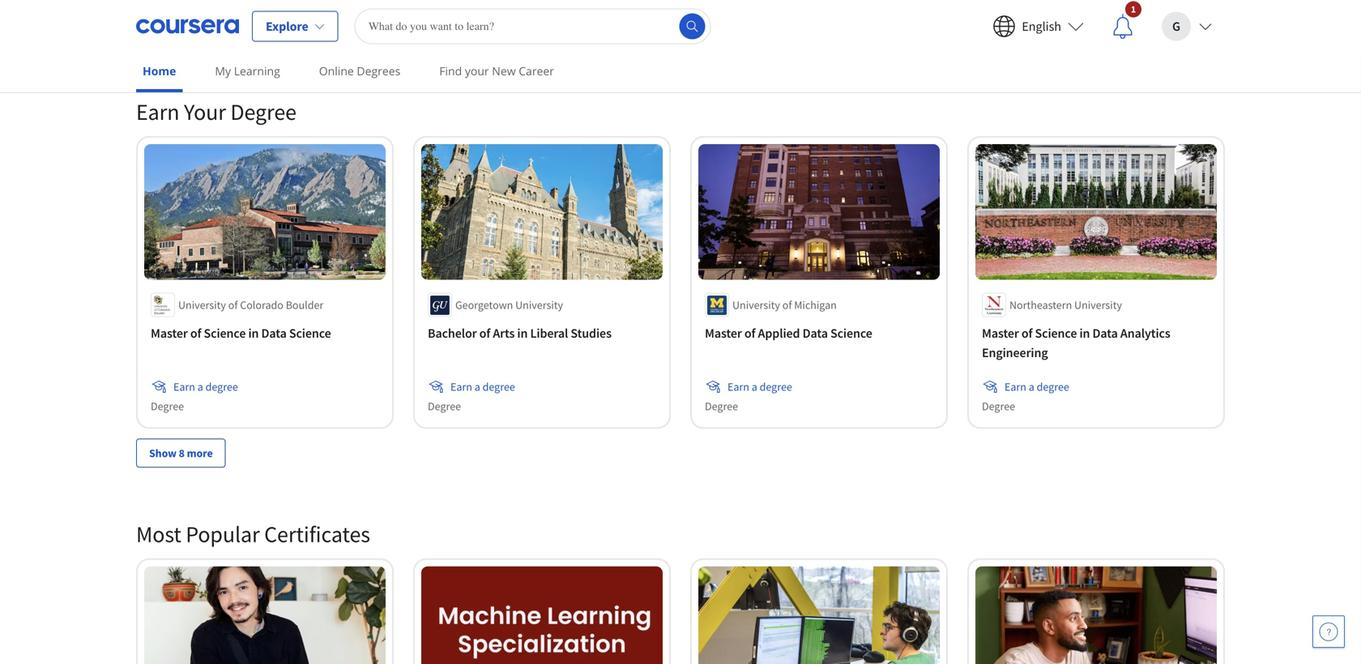 Task type: locate. For each thing, give the bounding box(es) containing it.
a down engineering
[[1029, 380, 1035, 394]]

earn
[[136, 98, 180, 126], [173, 380, 195, 394], [451, 380, 473, 394], [728, 380, 750, 394], [1005, 380, 1027, 394]]

master of applied data science link
[[705, 324, 934, 343]]

What do you want to learn? text field
[[355, 9, 711, 44]]

1 science from the left
[[204, 326, 246, 342]]

of
[[228, 298, 238, 313], [783, 298, 792, 313], [190, 326, 201, 342], [480, 326, 491, 342], [745, 326, 756, 342], [1022, 326, 1033, 342]]

bachelor
[[428, 326, 477, 342]]

my learning link
[[209, 53, 287, 89]]

1 horizontal spatial data
[[803, 326, 828, 342]]

of inside bachelor of arts in liberal studies link
[[480, 326, 491, 342]]

data for master of science in data analytics engineering
[[1093, 326, 1118, 342]]

degree down "master of science in data science" at the left of the page
[[206, 380, 238, 394]]

earn a degree
[[173, 380, 238, 394], [451, 380, 515, 394], [728, 380, 793, 394], [1005, 380, 1070, 394]]

of left arts
[[480, 326, 491, 342]]

3 a from the left
[[752, 380, 758, 394]]

master of science in data science
[[151, 326, 331, 342]]

1 button
[[1098, 0, 1149, 52]]

earn a degree down engineering
[[1005, 380, 1070, 394]]

university up bachelor of arts in liberal studies link
[[516, 298, 563, 313]]

of up engineering
[[1022, 326, 1033, 342]]

0 horizontal spatial in
[[248, 326, 259, 342]]

earn a degree for master of science in data analytics engineering
[[1005, 380, 1070, 394]]

4 a from the left
[[1029, 380, 1035, 394]]

2 horizontal spatial data
[[1093, 326, 1118, 342]]

3 degree from the left
[[760, 380, 793, 394]]

4 university from the left
[[1075, 298, 1123, 313]]

science down northeastern university
[[1036, 326, 1078, 342]]

most popular certificates
[[136, 520, 370, 549]]

4 earn a degree from the left
[[1005, 380, 1070, 394]]

in inside master of science in data analytics engineering
[[1080, 326, 1091, 342]]

in
[[248, 326, 259, 342], [517, 326, 528, 342], [1080, 326, 1091, 342]]

earn a degree down applied
[[728, 380, 793, 394]]

0 horizontal spatial master
[[151, 326, 188, 342]]

english
[[1022, 18, 1062, 34]]

3 master from the left
[[982, 326, 1020, 342]]

earn a degree for master of applied data science
[[728, 380, 793, 394]]

1 a from the left
[[198, 380, 203, 394]]

None search field
[[355, 9, 711, 44]]

university up master of science in data analytics engineering link
[[1075, 298, 1123, 313]]

of inside master of science in data science link
[[190, 326, 201, 342]]

degree down applied
[[760, 380, 793, 394]]

earn for master of science in data analytics engineering
[[1005, 380, 1027, 394]]

of left michigan
[[783, 298, 792, 313]]

certificates
[[264, 520, 370, 549]]

online degrees link
[[313, 53, 407, 89]]

boulder
[[286, 298, 324, 313]]

1 horizontal spatial in
[[517, 326, 528, 342]]

help center image
[[1320, 623, 1339, 642]]

2 master from the left
[[705, 326, 742, 342]]

degree for bachelor of arts in liberal studies
[[428, 399, 461, 414]]

1 earn a degree from the left
[[173, 380, 238, 394]]

degree down arts
[[483, 380, 515, 394]]

earn for master of applied data science
[[728, 380, 750, 394]]

a down the bachelor
[[475, 380, 481, 394]]

1 in from the left
[[248, 326, 259, 342]]

earn a degree down arts
[[451, 380, 515, 394]]

overall progress
[[270, 17, 347, 32]]

of inside master of applied data science link
[[745, 326, 756, 342]]

arts
[[493, 326, 515, 342]]

data down colorado
[[261, 326, 287, 342]]

3 science from the left
[[831, 326, 873, 342]]

master
[[151, 326, 188, 342], [705, 326, 742, 342], [982, 326, 1020, 342]]

1 university from the left
[[178, 298, 226, 313]]

university
[[178, 298, 226, 313], [516, 298, 563, 313], [733, 298, 781, 313], [1075, 298, 1123, 313]]

university up applied
[[733, 298, 781, 313]]

data left analytics at the right of the page
[[1093, 326, 1118, 342]]

progress
[[306, 17, 347, 32]]

3 data from the left
[[1093, 326, 1118, 342]]

show 8 more button
[[136, 439, 226, 468]]

master of science in data science link
[[151, 324, 379, 343]]

master of science in data analytics engineering link
[[982, 324, 1211, 363]]

2 in from the left
[[517, 326, 528, 342]]

4 science from the left
[[1036, 326, 1078, 342]]

master for master of science in data analytics engineering
[[982, 326, 1020, 342]]

in right arts
[[517, 326, 528, 342]]

bachelor of arts in liberal studies link
[[428, 324, 657, 343]]

in down university of colorado boulder
[[248, 326, 259, 342]]

earn your degree collection element
[[126, 71, 1235, 494]]

earn a degree down "master of science in data science" at the left of the page
[[173, 380, 238, 394]]

science down michigan
[[831, 326, 873, 342]]

of for bachelor of arts in liberal studies
[[480, 326, 491, 342]]

earn your degree
[[136, 98, 297, 126]]

of inside master of science in data analytics engineering
[[1022, 326, 1033, 342]]

earn a degree for bachelor of arts in liberal studies
[[451, 380, 515, 394]]

earn down "master of applied data science"
[[728, 380, 750, 394]]

find your new career
[[440, 63, 554, 79]]

2 earn a degree from the left
[[451, 380, 515, 394]]

find
[[440, 63, 462, 79]]

learning
[[234, 63, 280, 79]]

of down university of colorado boulder
[[190, 326, 201, 342]]

1 master from the left
[[151, 326, 188, 342]]

science down boulder
[[289, 326, 331, 342]]

0 horizontal spatial data
[[261, 326, 287, 342]]

degree
[[206, 380, 238, 394], [483, 380, 515, 394], [760, 380, 793, 394], [1037, 380, 1070, 394]]

data inside master of science in data analytics engineering
[[1093, 326, 1118, 342]]

colorado
[[240, 298, 284, 313]]

1 degree from the left
[[206, 380, 238, 394]]

degree for master of applied data science
[[705, 399, 738, 414]]

3 in from the left
[[1080, 326, 1091, 342]]

1 horizontal spatial master
[[705, 326, 742, 342]]

master inside master of science in data analytics engineering
[[982, 326, 1020, 342]]

degree for master of science in data science
[[151, 399, 184, 414]]

2 degree from the left
[[483, 380, 515, 394]]

2 a from the left
[[475, 380, 481, 394]]

data down michigan
[[803, 326, 828, 342]]

in down northeastern university
[[1080, 326, 1091, 342]]

2 horizontal spatial in
[[1080, 326, 1091, 342]]

of left applied
[[745, 326, 756, 342]]

master for master of applied data science
[[705, 326, 742, 342]]

earn down the bachelor
[[451, 380, 473, 394]]

your
[[184, 98, 226, 126]]

science down university of colorado boulder
[[204, 326, 246, 342]]

data
[[261, 326, 287, 342], [803, 326, 828, 342], [1093, 326, 1118, 342]]

earn down engineering
[[1005, 380, 1027, 394]]

of left colorado
[[228, 298, 238, 313]]

a
[[198, 380, 203, 394], [475, 380, 481, 394], [752, 380, 758, 394], [1029, 380, 1035, 394]]

earn up 8
[[173, 380, 195, 394]]

3 earn a degree from the left
[[728, 380, 793, 394]]

4 degree from the left
[[1037, 380, 1070, 394]]

degree
[[231, 98, 297, 126], [151, 399, 184, 414], [428, 399, 461, 414], [705, 399, 738, 414], [982, 399, 1016, 414]]

a up 'more'
[[198, 380, 203, 394]]

degree down master of science in data analytics engineering
[[1037, 380, 1070, 394]]

liberal
[[530, 326, 568, 342]]

northeastern university
[[1010, 298, 1123, 313]]

engineering
[[982, 345, 1049, 361]]

university up "master of science in data science" at the left of the page
[[178, 298, 226, 313]]

more
[[187, 446, 213, 461]]

science
[[204, 326, 246, 342], [289, 326, 331, 342], [831, 326, 873, 342], [1036, 326, 1078, 342]]

1 data from the left
[[261, 326, 287, 342]]

university of colorado boulder
[[178, 298, 324, 313]]

a down "master of applied data science"
[[752, 380, 758, 394]]

home link
[[136, 53, 183, 92]]

studies
[[571, 326, 612, 342]]

2 horizontal spatial master
[[982, 326, 1020, 342]]



Task type: describe. For each thing, give the bounding box(es) containing it.
of for master of science in data science
[[190, 326, 201, 342]]

earn a degree for master of science in data science
[[173, 380, 238, 394]]

science inside master of science in data analytics engineering
[[1036, 326, 1078, 342]]

a for bachelor of arts in liberal studies
[[475, 380, 481, 394]]

in for studies
[[517, 326, 528, 342]]

a for master of science in data science
[[198, 380, 203, 394]]

analytics
[[1121, 326, 1171, 342]]

of for master of applied data science
[[745, 326, 756, 342]]

georgetown university
[[456, 298, 563, 313]]

of for university of colorado boulder
[[228, 298, 238, 313]]

explore button
[[252, 11, 339, 42]]

degree for bachelor of arts in liberal studies
[[483, 380, 515, 394]]

3 university from the left
[[733, 298, 781, 313]]

georgetown
[[456, 298, 513, 313]]

michigan
[[795, 298, 837, 313]]

in for science
[[248, 326, 259, 342]]

show
[[149, 446, 177, 461]]

your
[[465, 63, 489, 79]]

a for master of science in data analytics engineering
[[1029, 380, 1035, 394]]

english button
[[980, 0, 1098, 52]]

master of science in data analytics engineering
[[982, 326, 1171, 361]]

popular
[[186, 520, 260, 549]]

home
[[143, 63, 176, 79]]

my learning
[[215, 63, 280, 79]]

2 data from the left
[[803, 326, 828, 342]]

g button
[[1149, 0, 1226, 52]]

explore
[[266, 18, 309, 34]]

bachelor of arts in liberal studies
[[428, 326, 612, 342]]

degree for master of science in data analytics engineering
[[1037, 380, 1070, 394]]

2 university from the left
[[516, 298, 563, 313]]

degree for master of science in data science
[[206, 380, 238, 394]]

of for master of science in data analytics engineering
[[1022, 326, 1033, 342]]

of for university of michigan
[[783, 298, 792, 313]]

earn for master of science in data science
[[173, 380, 195, 394]]

in for analytics
[[1080, 326, 1091, 342]]

g
[[1173, 18, 1181, 34]]

master of applied data science
[[705, 326, 873, 342]]

university of michigan
[[733, 298, 837, 313]]

degrees
[[357, 63, 401, 79]]

northeastern
[[1010, 298, 1073, 313]]

a for master of applied data science
[[752, 380, 758, 394]]

2 science from the left
[[289, 326, 331, 342]]

new
[[492, 63, 516, 79]]

find your new career link
[[433, 53, 561, 89]]

my
[[215, 63, 231, 79]]

earn down home link
[[136, 98, 180, 126]]

applied
[[758, 326, 800, 342]]

master for master of science in data science
[[151, 326, 188, 342]]

earn for bachelor of arts in liberal studies
[[451, 380, 473, 394]]

degree for master of science in data analytics engineering
[[982, 399, 1016, 414]]

8
[[179, 446, 185, 461]]

show 8 more
[[149, 446, 213, 461]]

online degrees
[[319, 63, 401, 79]]

career
[[519, 63, 554, 79]]

coursera image
[[136, 13, 239, 39]]

overall
[[270, 17, 304, 32]]

degree for master of applied data science
[[760, 380, 793, 394]]

most
[[136, 520, 181, 549]]

most popular certificates collection element
[[126, 494, 1235, 665]]

online
[[319, 63, 354, 79]]

1
[[1131, 3, 1137, 15]]

data for master of science in data science
[[261, 326, 287, 342]]



Task type: vqa. For each thing, say whether or not it's contained in the screenshot.


